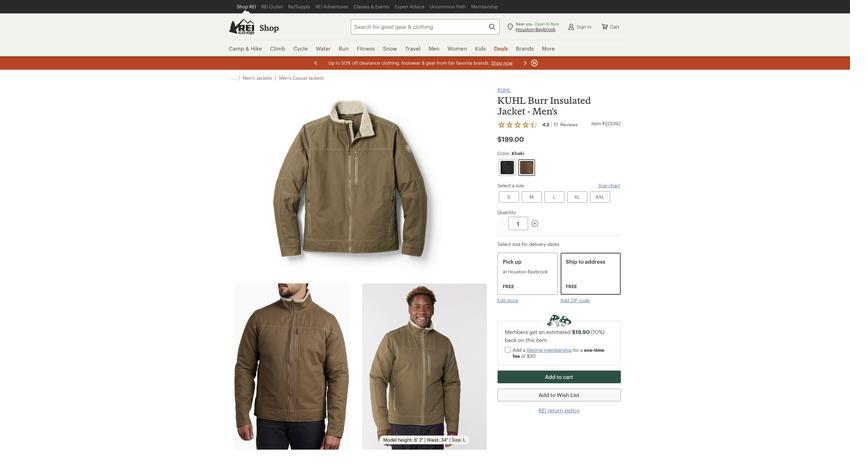 Task type: locate. For each thing, give the bounding box(es) containing it.
decrement quantity image
[[498, 220, 506, 228]]

1 horizontal spatial &
[[371, 4, 374, 9]]

rei left return
[[539, 407, 547, 414]]

1 horizontal spatial shop
[[260, 23, 279, 33]]

men's right . . . dropdown button
[[243, 75, 255, 81]]

baybrook
[[536, 26, 556, 32], [528, 269, 548, 275]]

classes
[[354, 4, 370, 9]]

time
[[594, 347, 604, 353]]

1 horizontal spatial jackets
[[308, 75, 324, 81]]

| right '34"'
[[449, 437, 451, 443]]

0 vertical spatial &
[[371, 4, 374, 9]]

kuhl up jacket
[[498, 87, 511, 93]]

houston- down up
[[508, 269, 528, 275]]

2 horizontal spatial men's
[[533, 106, 558, 117]]

edit
[[498, 298, 506, 303]]

hike
[[251, 45, 262, 52]]

rei inside button
[[539, 407, 547, 414]]

for left "delivery"
[[522, 241, 528, 247]]

l left xl
[[553, 194, 556, 200]]

men's left casual
[[279, 75, 291, 81]]

add to cart button
[[498, 371, 621, 383]]

at houston-baybrook
[[503, 269, 548, 275]]

add left cart
[[545, 374, 556, 380]]

this
[[526, 337, 535, 343]]

shop inside "promotional messages" marquee
[[491, 60, 502, 66]]

shop banner
[[0, 0, 850, 57]]

l inside button
[[553, 194, 556, 200]]

0 horizontal spatial |
[[425, 437, 426, 443]]

camp & hike button
[[229, 40, 266, 57]]

clearance
[[359, 60, 380, 66]]

0 vertical spatial houston-
[[516, 26, 536, 32]]

1 vertical spatial kuhl
[[498, 95, 526, 106]]

to left wish
[[551, 392, 556, 398]]

None field
[[351, 19, 500, 34]]

None number field
[[508, 217, 528, 230]]

add up fee
[[513, 347, 522, 353]]

size
[[516, 183, 524, 188], [512, 241, 521, 247]]

baybrook down til
[[536, 26, 556, 32]]

1 horizontal spatial men's
[[279, 75, 291, 81]]

add for add a lifetime membership for a
[[513, 347, 522, 353]]

select up pick
[[498, 241, 511, 247]]

add inside button
[[561, 298, 570, 303]]

0 horizontal spatial l
[[463, 437, 466, 443]]

re/supply link
[[286, 0, 313, 13]]

size up s button
[[516, 183, 524, 188]]

1 select from the top
[[498, 183, 511, 188]]

& left hike
[[246, 45, 249, 52]]

shop
[[237, 4, 248, 9], [260, 23, 279, 33], [491, 60, 502, 66]]

baybrook down "delivery"
[[528, 269, 548, 275]]

1 vertical spatial for
[[573, 347, 579, 353]]

model  height: 6' 2" | waist: 34" | size: l button
[[362, 284, 487, 450]]

| right 2"
[[425, 437, 426, 443]]

0 horizontal spatial shop
[[237, 4, 248, 9]]

0 vertical spatial shop
[[237, 4, 248, 9]]

cycle button
[[289, 40, 312, 57]]

waist:
[[427, 437, 440, 443]]

khaki
[[512, 150, 524, 156]]

sign in link
[[565, 20, 594, 33]]

color:
[[498, 150, 511, 156]]

open
[[535, 21, 545, 26]]

to inside popup button
[[557, 374, 562, 380]]

add for add zip code
[[561, 298, 570, 303]]

to right the "up"
[[336, 60, 340, 66]]

&
[[371, 4, 374, 9], [246, 45, 249, 52], [422, 60, 425, 66]]

expert
[[395, 4, 409, 9]]

to right ship
[[579, 258, 584, 265]]

1 horizontal spatial .
[[232, 75, 233, 81]]

run
[[339, 45, 349, 52]]

1 vertical spatial shop
[[260, 23, 279, 33]]

cart
[[610, 24, 620, 29]]

0 vertical spatial size
[[516, 183, 524, 188]]

for left one-
[[573, 347, 579, 353]]

0 vertical spatial l
[[553, 194, 556, 200]]

2 horizontal spatial &
[[422, 60, 425, 66]]

50%
[[341, 60, 351, 66]]

free
[[503, 284, 514, 289], [566, 284, 577, 289]]

sign in
[[577, 24, 592, 29]]

1 jackets from the left
[[256, 75, 272, 81]]

shop for shop
[[260, 23, 279, 33]]

0 horizontal spatial for
[[522, 241, 528, 247]]

store
[[507, 298, 518, 303]]

add inside popup button
[[545, 374, 556, 380]]

2 jackets from the left
[[308, 75, 324, 81]]

shop for shop rei
[[237, 4, 248, 9]]

0 horizontal spatial /
[[238, 75, 240, 81]]

free up zip
[[566, 284, 577, 289]]

color: khaki image
[[520, 161, 533, 174]]

delivery
[[529, 241, 546, 247]]

zip
[[571, 298, 578, 303]]

list
[[571, 392, 580, 398]]

a left one-
[[580, 347, 583, 353]]

2 horizontal spatial .
[[234, 75, 236, 81]]

jackets down previous message image
[[308, 75, 324, 81]]

add inside button
[[539, 392, 549, 398]]

climb button
[[266, 40, 289, 57]]

xl button
[[567, 191, 587, 203]]

wish
[[557, 392, 569, 398]]

members get an estimated $19.90 (10%) back on this item.
[[505, 329, 605, 343]]

add left wish
[[539, 392, 549, 398]]

& left gear
[[422, 60, 425, 66]]

1 vertical spatial select
[[498, 241, 511, 247]]

men's up 4.2
[[533, 106, 558, 117]]

uncommon path link
[[427, 0, 469, 13]]

/ right . . . dropdown button
[[238, 75, 240, 81]]

0 vertical spatial select
[[498, 183, 511, 188]]

0 vertical spatial kuhl
[[498, 87, 511, 93]]

travel
[[405, 45, 421, 52]]

rei left adventures
[[316, 4, 322, 9]]

l right size: at the right
[[463, 437, 466, 443]]

1 horizontal spatial /
[[275, 75, 276, 81]]

none search field inside shop banner
[[339, 19, 500, 34]]

shop rei link
[[234, 0, 259, 13]]

17
[[554, 122, 558, 127]]

s
[[508, 194, 510, 200]]

promotional messages marquee
[[0, 56, 850, 70]]

1 vertical spatial size
[[512, 241, 521, 247]]

1 | from the left
[[425, 437, 426, 443]]

6'
[[414, 437, 418, 443]]

2 select from the top
[[498, 241, 511, 247]]

casual
[[293, 75, 307, 81]]

0 horizontal spatial free
[[503, 284, 514, 289]]

a up s button
[[512, 183, 515, 188]]

select up s
[[498, 183, 511, 188]]

jackets down hike
[[256, 75, 272, 81]]

1 vertical spatial &
[[246, 45, 249, 52]]

next message image
[[521, 59, 529, 67]]

34"
[[441, 437, 448, 443]]

rei for rei return policy
[[539, 407, 547, 414]]

quantity
[[498, 209, 516, 215]]

return
[[548, 407, 563, 414]]

kids button
[[471, 40, 490, 57]]

add left zip
[[561, 298, 570, 303]]

add a lifetime membership for a
[[513, 347, 584, 353]]

brands button
[[512, 40, 538, 57]]

1 horizontal spatial for
[[573, 347, 579, 353]]

select for select size for delivery dates
[[498, 241, 511, 247]]

size up up
[[512, 241, 521, 247]]

houston- down you
[[516, 26, 536, 32]]

dates
[[548, 241, 559, 247]]

to for 50%
[[336, 60, 340, 66]]

snow button
[[379, 40, 401, 57]]

you
[[526, 21, 533, 26]]

l inside popup button
[[463, 437, 466, 443]]

2 horizontal spatial shop
[[491, 60, 502, 66]]

a up of on the right
[[523, 347, 526, 353]]

Search for great gear & clothing text field
[[351, 19, 500, 34]]

from
[[437, 60, 447, 66]]

2 vertical spatial shop
[[491, 60, 502, 66]]

1 horizontal spatial free
[[566, 284, 577, 289]]

add to cart
[[545, 374, 573, 380]]

water
[[316, 45, 331, 52]]

rei for rei outlet
[[261, 4, 268, 9]]

0 horizontal spatial a
[[512, 183, 515, 188]]

1 vertical spatial l
[[463, 437, 466, 443]]

favorite
[[456, 60, 472, 66]]

near
[[516, 21, 525, 26]]

& inside "promotional messages" marquee
[[422, 60, 425, 66]]

a for add
[[523, 347, 526, 353]]

camp
[[229, 45, 244, 52]]

add for add to cart
[[545, 374, 556, 380]]

model
[[383, 437, 397, 443]]

kuhl down kuhl link
[[498, 95, 526, 106]]

men's inside kuhl kuhl burr insulated jacket - men's
[[533, 106, 558, 117]]

to left cart
[[557, 374, 562, 380]]

0 horizontal spatial jackets
[[256, 75, 272, 81]]

1 horizontal spatial l
[[553, 194, 556, 200]]

2 free from the left
[[566, 284, 577, 289]]

pause banner message scrolling image
[[530, 59, 538, 67]]

size:
[[452, 437, 462, 443]]

cycle
[[293, 45, 308, 52]]

at
[[503, 269, 507, 275]]

rei left outlet
[[261, 4, 268, 9]]

edit store button
[[498, 298, 518, 304]]

2 / from the left
[[275, 75, 276, 81]]

2 vertical spatial &
[[422, 60, 425, 66]]

0 vertical spatial baybrook
[[536, 26, 556, 32]]

search image
[[488, 23, 497, 31]]

select for select a size
[[498, 183, 511, 188]]

& inside dropdown button
[[246, 45, 249, 52]]

& left "events"
[[371, 4, 374, 9]]

membership link
[[469, 0, 501, 13]]

fee
[[513, 353, 520, 359]]

1 horizontal spatial |
[[449, 437, 451, 443]]

burr
[[528, 95, 548, 106]]

rei co-op, go to rei.com home page link
[[229, 19, 254, 35]]

near you open til 8pm houston-baybrook
[[516, 21, 559, 32]]

free up edit store
[[503, 284, 514, 289]]

shop up rei co-op, go to rei.com home page link
[[237, 4, 248, 9]]

shop left now
[[491, 60, 502, 66]]

shop down rei outlet link
[[260, 23, 279, 33]]

add
[[561, 298, 570, 303], [513, 347, 522, 353], [545, 374, 556, 380], [539, 392, 549, 398]]

kids
[[475, 45, 486, 52]]

/ right the 'men's jackets' link
[[275, 75, 276, 81]]

to inside "promotional messages" marquee
[[336, 60, 340, 66]]

3 . from the left
[[234, 75, 236, 81]]

to
[[336, 60, 340, 66], [579, 258, 584, 265], [557, 374, 562, 380], [551, 392, 556, 398]]

to for cart
[[557, 374, 562, 380]]

None search field
[[339, 19, 500, 34]]

0 horizontal spatial .
[[229, 75, 231, 81]]

rei inside "link"
[[316, 4, 322, 9]]

1 kuhl from the top
[[498, 87, 511, 93]]

classes & events
[[354, 4, 389, 9]]

1 horizontal spatial a
[[523, 347, 526, 353]]

0 vertical spatial for
[[522, 241, 528, 247]]

to inside button
[[551, 392, 556, 398]]

houston-
[[516, 26, 536, 32], [508, 269, 528, 275]]

0 horizontal spatial &
[[246, 45, 249, 52]]



Task type: vqa. For each thing, say whether or not it's contained in the screenshot.
Baybrook within 'Near you Open til 8pm Houston-Baybrook'
yes



Task type: describe. For each thing, give the bounding box(es) containing it.
2 | from the left
[[449, 437, 451, 443]]

women button
[[444, 40, 471, 57]]

kuhl kuhl burr insulated jacket - men's
[[498, 87, 591, 117]]

advice
[[410, 4, 425, 9]]

17 reviews
[[554, 122, 578, 127]]

baybrook inside near you open til 8pm houston-baybrook
[[536, 26, 556, 32]]

size chart
[[598, 183, 620, 188]]

chart
[[609, 183, 620, 188]]

re/supply
[[288, 4, 310, 9]]

l button
[[545, 191, 565, 203]]

brands.
[[474, 60, 490, 66]]

rei adventures
[[316, 4, 348, 9]]

events
[[375, 4, 389, 9]]

add zip code
[[561, 298, 590, 303]]

xxl button
[[590, 191, 610, 203]]

size
[[598, 183, 608, 188]]

. . . button
[[229, 75, 236, 81]]

& for classes
[[371, 4, 374, 9]]

members
[[505, 329, 528, 335]]

& for camp
[[246, 45, 249, 52]]

lifetime
[[527, 347, 543, 353]]

1 / from the left
[[238, 75, 240, 81]]

color: khaki
[[498, 150, 524, 156]]

model  height: 6' 2" | waist: 34" | size: l
[[383, 437, 466, 443]]

a for select
[[512, 183, 515, 188]]

footwear
[[401, 60, 420, 66]]

men button
[[425, 40, 444, 57]]

1 . from the left
[[229, 75, 231, 81]]

1 free from the left
[[503, 284, 514, 289]]

previous message image
[[312, 59, 320, 67]]

select size for delivery dates
[[498, 241, 559, 247]]

select a size element
[[498, 183, 621, 204]]

men's jackets link
[[243, 75, 272, 81]]

ship
[[566, 258, 578, 265]]

increment quantity image
[[531, 220, 539, 228]]

rei left the rei outlet
[[249, 4, 256, 9]]

gear
[[426, 60, 436, 66]]

men's casual jackets link
[[279, 75, 324, 81]]

rei co-op, go to rei.com home page image
[[229, 19, 254, 35]]

on
[[518, 337, 525, 343]]

address
[[585, 258, 606, 265]]

reviews
[[560, 122, 578, 127]]

4.2
[[542, 122, 550, 127]]

up to 50% off clearance clothing, footwear & gear from fan favorite brands. shop now
[[328, 60, 513, 66]]

2 horizontal spatial a
[[580, 347, 583, 353]]

water button
[[312, 40, 335, 57]]

uncommon
[[430, 4, 455, 9]]

til
[[546, 21, 550, 26]]

off
[[352, 60, 358, 66]]

2 . from the left
[[232, 75, 233, 81]]

#223392
[[602, 121, 621, 126]]

cart
[[563, 374, 573, 380]]

$30
[[527, 353, 536, 359]]

one-
[[584, 347, 594, 353]]

0 horizontal spatial men's
[[243, 75, 255, 81]]

policy
[[565, 407, 580, 414]]

path
[[456, 4, 466, 9]]

item.
[[536, 337, 549, 343]]

an
[[539, 329, 545, 335]]

fitness
[[357, 45, 375, 52]]

membership
[[544, 347, 572, 353]]

color: espresso image
[[501, 161, 514, 174]]

rei for rei adventures
[[316, 4, 322, 9]]

rei adventures link
[[313, 0, 351, 13]]

insulated
[[550, 95, 591, 106]]

m button
[[522, 191, 542, 203]]

1 vertical spatial baybrook
[[528, 269, 548, 275]]

edit store
[[498, 298, 518, 303]]

brands
[[516, 45, 534, 52]]

jacket
[[498, 106, 526, 117]]

add to wish list button
[[498, 389, 621, 402]]

expert advice link
[[392, 0, 427, 13]]

s button
[[499, 191, 519, 203]]

size chart button
[[598, 183, 620, 189]]

up
[[328, 60, 334, 66]]

rei outlet
[[261, 4, 283, 9]]

run button
[[335, 40, 353, 57]]

outlet
[[269, 4, 283, 9]]

8pm
[[551, 21, 559, 26]]

add zip code button
[[561, 298, 590, 304]]

up
[[515, 258, 522, 265]]

to for address
[[579, 258, 584, 265]]

pick
[[503, 258, 514, 265]]

2 kuhl from the top
[[498, 95, 526, 106]]

in
[[588, 24, 592, 29]]

deals button
[[490, 40, 512, 57]]

deals
[[494, 45, 508, 52]]

of $30
[[520, 353, 536, 359]]

rei return policy
[[539, 407, 580, 414]]

none field inside shop banner
[[351, 19, 500, 34]]

rei return policy button
[[539, 407, 580, 414]]

item
[[592, 121, 601, 126]]

shop rei
[[237, 4, 256, 9]]

get
[[529, 329, 538, 335]]

fitness button
[[353, 40, 379, 57]]

add for add to wish list
[[539, 392, 549, 398]]

more button
[[538, 40, 559, 57]]

to for wish
[[551, 392, 556, 398]]

. . . / men's jackets / men's casual jackets
[[229, 75, 324, 81]]

m
[[530, 194, 534, 200]]

estimated
[[546, 329, 571, 335]]

houston- inside near you open til 8pm houston-baybrook
[[516, 26, 536, 32]]

1 vertical spatial houston-
[[508, 269, 528, 275]]

fan
[[448, 60, 455, 66]]



